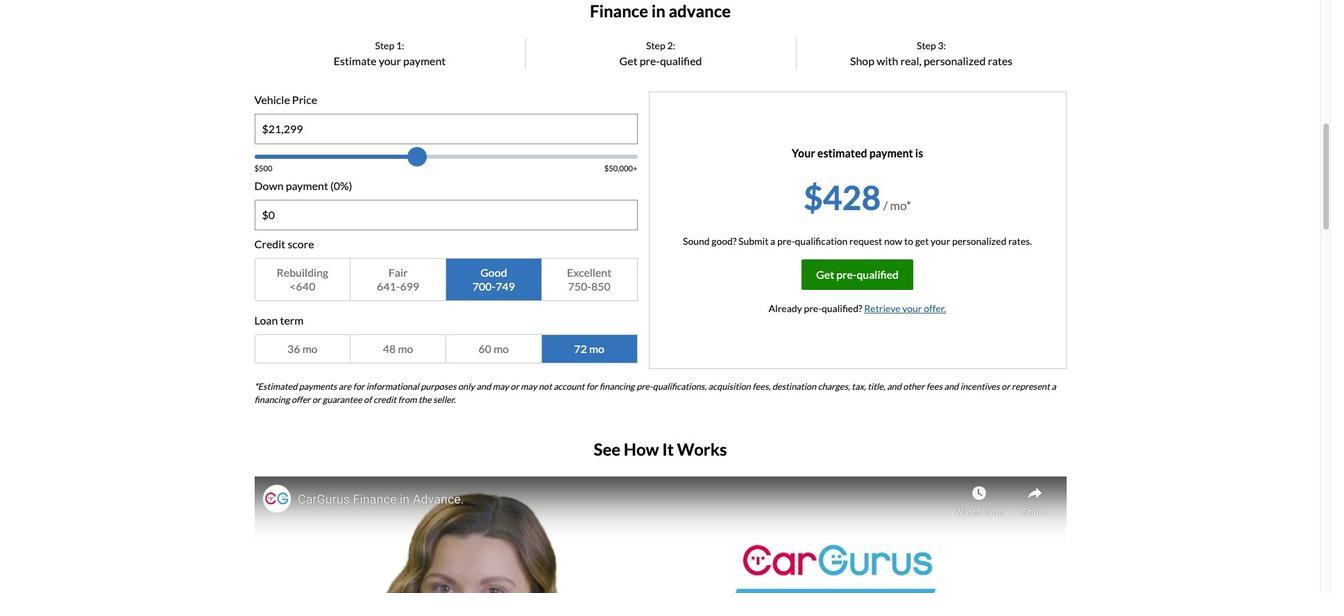Task type: locate. For each thing, give the bounding box(es) containing it.
1 step from the left
[[375, 39, 395, 51]]

pre- inside button
[[837, 268, 857, 281]]

$500
[[254, 164, 273, 173]]

1 vertical spatial financing
[[254, 394, 290, 405]]

a
[[771, 235, 776, 247], [1052, 381, 1057, 392]]

represent
[[1012, 381, 1050, 392]]

1 horizontal spatial get
[[817, 268, 835, 281]]

0 horizontal spatial or
[[312, 394, 321, 405]]

1 horizontal spatial and
[[887, 381, 902, 392]]

0 horizontal spatial for
[[353, 381, 365, 392]]

payment left 'is'
[[870, 146, 914, 159]]

0 vertical spatial payment
[[403, 54, 446, 67]]

pre- down in on the top of page
[[640, 54, 660, 67]]

qualified inside step 2: get pre-qualified
[[660, 54, 702, 67]]

acquisition
[[709, 381, 751, 392]]

1 vertical spatial a
[[1052, 381, 1057, 392]]

1 horizontal spatial your
[[903, 303, 922, 314]]

3 step from the left
[[917, 39, 936, 51]]

loan term
[[254, 314, 304, 327]]

credit score
[[254, 237, 314, 250]]

step inside step 3: shop with real, personalized rates
[[917, 39, 936, 51]]

3:
[[938, 39, 946, 51]]

retrieve
[[865, 303, 901, 314]]

your
[[379, 54, 401, 67], [931, 235, 951, 247], [903, 303, 922, 314]]

pre- right submit
[[778, 235, 795, 247]]

36
[[287, 342, 300, 355]]

your left offer.
[[903, 303, 922, 314]]

submit
[[739, 235, 769, 247]]

0 horizontal spatial financing
[[254, 394, 290, 405]]

destination
[[773, 381, 817, 392]]

estimate
[[334, 54, 377, 67]]

48
[[383, 342, 396, 355]]

step inside the step 1: estimate your payment
[[375, 39, 395, 51]]

offer
[[292, 394, 311, 405]]

0 vertical spatial get
[[620, 54, 638, 67]]

0 horizontal spatial step
[[375, 39, 395, 51]]

for
[[353, 381, 365, 392], [586, 381, 598, 392]]

1 vertical spatial your
[[931, 235, 951, 247]]

step 2: get pre-qualified
[[620, 39, 702, 67]]

personalized
[[924, 54, 986, 67], [953, 235, 1007, 247]]

fees,
[[753, 381, 771, 392]]

personalized down the 3:
[[924, 54, 986, 67]]

0 horizontal spatial payment
[[286, 179, 328, 192]]

your down 1:
[[379, 54, 401, 67]]

mo for 72 mo
[[589, 342, 605, 355]]

may right the only
[[493, 381, 509, 392]]

4 mo from the left
[[589, 342, 605, 355]]

vehicle price
[[254, 93, 317, 106]]

step
[[375, 39, 395, 51], [646, 39, 666, 51], [917, 39, 936, 51]]

2 vertical spatial payment
[[286, 179, 328, 192]]

pre- inside step 2: get pre-qualified
[[640, 54, 660, 67]]

title,
[[868, 381, 886, 392]]

term
[[280, 314, 304, 327]]

not
[[539, 381, 552, 392]]

or
[[511, 381, 519, 392], [1002, 381, 1010, 392], [312, 394, 321, 405]]

the
[[419, 394, 432, 405]]

2 may from the left
[[521, 381, 537, 392]]

1 horizontal spatial qualified
[[857, 268, 899, 281]]

None text field
[[255, 114, 637, 144]]

your
[[792, 146, 816, 159]]

a right represent
[[1052, 381, 1057, 392]]

step for payment
[[375, 39, 395, 51]]

1 and from the left
[[477, 381, 491, 392]]

financing down *estimated
[[254, 394, 290, 405]]

incentives
[[961, 381, 1000, 392]]

2 for from the left
[[586, 381, 598, 392]]

2 horizontal spatial payment
[[870, 146, 914, 159]]

1 vertical spatial qualified
[[857, 268, 899, 281]]

mo right 36
[[302, 342, 318, 355]]

1 may from the left
[[493, 381, 509, 392]]

financing down 72 mo
[[600, 381, 635, 392]]

1 for from the left
[[353, 381, 365, 392]]

1 horizontal spatial may
[[521, 381, 537, 392]]

pre- up how
[[637, 381, 653, 392]]

0 vertical spatial your
[[379, 54, 401, 67]]

3 mo from the left
[[494, 342, 509, 355]]

in
[[652, 1, 666, 21]]

get down finance on the top
[[620, 54, 638, 67]]

and right the only
[[477, 381, 491, 392]]

*estimated
[[254, 381, 297, 392]]

1 horizontal spatial step
[[646, 39, 666, 51]]

mo right 48
[[398, 342, 413, 355]]

or down payments
[[312, 394, 321, 405]]

/
[[884, 198, 888, 213]]

payment down 1:
[[403, 54, 446, 67]]

1 horizontal spatial a
[[1052, 381, 1057, 392]]

credit
[[374, 394, 396, 405]]

informational
[[366, 381, 419, 392]]

2 horizontal spatial your
[[931, 235, 951, 247]]

with
[[877, 54, 899, 67]]

1 vertical spatial payment
[[870, 146, 914, 159]]

may left "not"
[[521, 381, 537, 392]]

3 and from the left
[[945, 381, 959, 392]]

and right title,
[[887, 381, 902, 392]]

1 horizontal spatial payment
[[403, 54, 446, 67]]

0 horizontal spatial and
[[477, 381, 491, 392]]

get
[[620, 54, 638, 67], [817, 268, 835, 281]]

1 vertical spatial personalized
[[953, 235, 1007, 247]]

from
[[398, 394, 417, 405]]

fees
[[927, 381, 943, 392]]

0 vertical spatial personalized
[[924, 54, 986, 67]]

of
[[364, 394, 372, 405]]

pre- up qualified?
[[837, 268, 857, 281]]

your estimated payment is
[[792, 146, 924, 159]]

1 vertical spatial get
[[817, 268, 835, 281]]

purposes
[[421, 381, 457, 392]]

works
[[677, 440, 727, 460]]

shop
[[851, 54, 875, 67]]

*estimated payments are for informational purposes only and may or may not account for financing pre-qualifications, acquisition fees, destination charges, tax, title, and other fees and incentives or represent a financing offer or guarantee of credit from the seller.
[[254, 381, 1057, 405]]

see
[[594, 440, 621, 460]]

vehicle
[[254, 93, 290, 106]]

60 mo
[[479, 342, 509, 355]]

retrieve your offer. link
[[865, 303, 947, 314]]

2 step from the left
[[646, 39, 666, 51]]

0 vertical spatial qualified
[[660, 54, 702, 67]]

mo right 60
[[494, 342, 509, 355]]

2 horizontal spatial step
[[917, 39, 936, 51]]

financing
[[600, 381, 635, 392], [254, 394, 290, 405]]

excellent 750-850
[[567, 266, 612, 293]]

0 vertical spatial a
[[771, 235, 776, 247]]

0 horizontal spatial may
[[493, 381, 509, 392]]

2 and from the left
[[887, 381, 902, 392]]

step for real,
[[917, 39, 936, 51]]

is
[[916, 146, 924, 159]]

for right are
[[353, 381, 365, 392]]

72
[[574, 342, 587, 355]]

or left represent
[[1002, 381, 1010, 392]]

pre-
[[640, 54, 660, 67], [778, 235, 795, 247], [837, 268, 857, 281], [804, 303, 822, 314], [637, 381, 653, 392]]

good
[[481, 266, 507, 279]]

700-
[[473, 280, 496, 293]]

1 mo from the left
[[302, 342, 318, 355]]

rebuilding <640
[[277, 266, 329, 293]]

mo for 60 mo
[[494, 342, 509, 355]]

2 horizontal spatial and
[[945, 381, 959, 392]]

1 horizontal spatial for
[[586, 381, 598, 392]]

mo right 72 at left bottom
[[589, 342, 605, 355]]

personalized left rates.
[[953, 235, 1007, 247]]

a right submit
[[771, 235, 776, 247]]

750-
[[568, 280, 591, 293]]

0 horizontal spatial a
[[771, 235, 776, 247]]

step inside step 2: get pre-qualified
[[646, 39, 666, 51]]

qualified up retrieve
[[857, 268, 899, 281]]

1:
[[396, 39, 404, 51]]

<640
[[290, 280, 316, 293]]

and right "fees"
[[945, 381, 959, 392]]

step left the 3:
[[917, 39, 936, 51]]

2 mo from the left
[[398, 342, 413, 355]]

1 horizontal spatial financing
[[600, 381, 635, 392]]

0 horizontal spatial get
[[620, 54, 638, 67]]

see how it works
[[594, 440, 727, 460]]

qualified inside button
[[857, 268, 899, 281]]

0 horizontal spatial qualified
[[660, 54, 702, 67]]

for right account
[[586, 381, 598, 392]]

step left 2:
[[646, 39, 666, 51]]

2 vertical spatial your
[[903, 303, 922, 314]]

or left "not"
[[511, 381, 519, 392]]

qualified down 2:
[[660, 54, 702, 67]]

mo for 36 mo
[[302, 342, 318, 355]]

get down qualification
[[817, 268, 835, 281]]

may
[[493, 381, 509, 392], [521, 381, 537, 392]]

0 horizontal spatial your
[[379, 54, 401, 67]]

your right 'get'
[[931, 235, 951, 247]]

payment left (0%)
[[286, 179, 328, 192]]

payment
[[403, 54, 446, 67], [870, 146, 914, 159], [286, 179, 328, 192]]

rebuilding
[[277, 266, 329, 279]]

price
[[292, 93, 317, 106]]

step left 1:
[[375, 39, 395, 51]]

step 3: shop with real, personalized rates
[[851, 39, 1013, 67]]

request
[[850, 235, 883, 247]]



Task type: vqa. For each thing, say whether or not it's contained in the screenshot.
the left Request Info
no



Task type: describe. For each thing, give the bounding box(es) containing it.
advance
[[669, 1, 731, 21]]

749
[[496, 280, 515, 293]]

estimated
[[818, 146, 868, 159]]

get inside step 2: get pre-qualified
[[620, 54, 638, 67]]

1 horizontal spatial or
[[511, 381, 519, 392]]

rates
[[988, 54, 1013, 67]]

850
[[591, 280, 611, 293]]

guarantee
[[323, 394, 362, 405]]

step for qualified
[[646, 39, 666, 51]]

credit
[[254, 237, 286, 250]]

pre- inside the *estimated payments are for informational purposes only and may or may not account for financing pre-qualifications, acquisition fees, destination charges, tax, title, and other fees and incentives or represent a financing offer or guarantee of credit from the seller.
[[637, 381, 653, 392]]

sound good? submit a pre-qualification request now to get your personalized rates.
[[683, 235, 1032, 247]]

now
[[885, 235, 903, 247]]

step 1: estimate your payment
[[334, 39, 446, 67]]

how
[[624, 440, 659, 460]]

already pre-qualified? retrieve your offer.
[[769, 303, 947, 314]]

2:
[[667, 39, 676, 51]]

score
[[288, 237, 314, 250]]

tax,
[[852, 381, 866, 392]]

qualified?
[[822, 303, 863, 314]]

account
[[554, 381, 585, 392]]

$428
[[804, 178, 881, 217]]

mo for 48 mo
[[398, 342, 413, 355]]

get inside button
[[817, 268, 835, 281]]

qualifications,
[[653, 381, 707, 392]]

sound
[[683, 235, 710, 247]]

get
[[916, 235, 929, 247]]

personalized inside step 3: shop with real, personalized rates
[[924, 54, 986, 67]]

seller.
[[433, 394, 456, 405]]

36 mo
[[287, 342, 318, 355]]

60
[[479, 342, 492, 355]]

only
[[458, 381, 475, 392]]

qualification
[[795, 235, 848, 247]]

charges,
[[818, 381, 850, 392]]

loan
[[254, 314, 278, 327]]

fair 641-699
[[377, 266, 420, 293]]

get pre-qualified
[[817, 268, 899, 281]]

good?
[[712, 235, 737, 247]]

real,
[[901, 54, 922, 67]]

rates.
[[1009, 235, 1032, 247]]

72 mo
[[574, 342, 605, 355]]

fair
[[389, 266, 408, 279]]

641-
[[377, 280, 400, 293]]

offer.
[[924, 303, 947, 314]]

finance in advance
[[590, 1, 731, 21]]

to
[[905, 235, 914, 247]]

$50,000+
[[604, 164, 638, 173]]

excellent
[[567, 266, 612, 279]]

are
[[339, 381, 351, 392]]

0 vertical spatial financing
[[600, 381, 635, 392]]

Down payment (0%) text field
[[255, 200, 637, 230]]

$428 / mo*
[[804, 178, 912, 217]]

pre- right the 'already'
[[804, 303, 822, 314]]

699
[[400, 280, 420, 293]]

2 horizontal spatial or
[[1002, 381, 1010, 392]]

48 mo
[[383, 342, 413, 355]]

down
[[254, 179, 284, 192]]

finance
[[590, 1, 649, 21]]

it
[[662, 440, 674, 460]]

mo*
[[891, 198, 912, 213]]

a inside the *estimated payments are for informational purposes only and may or may not account for financing pre-qualifications, acquisition fees, destination charges, tax, title, and other fees and incentives or represent a financing offer or guarantee of credit from the seller.
[[1052, 381, 1057, 392]]

good 700-749
[[473, 266, 515, 293]]

payment inside the step 1: estimate your payment
[[403, 54, 446, 67]]

your inside the step 1: estimate your payment
[[379, 54, 401, 67]]

(0%)
[[331, 179, 352, 192]]

payments
[[299, 381, 337, 392]]



